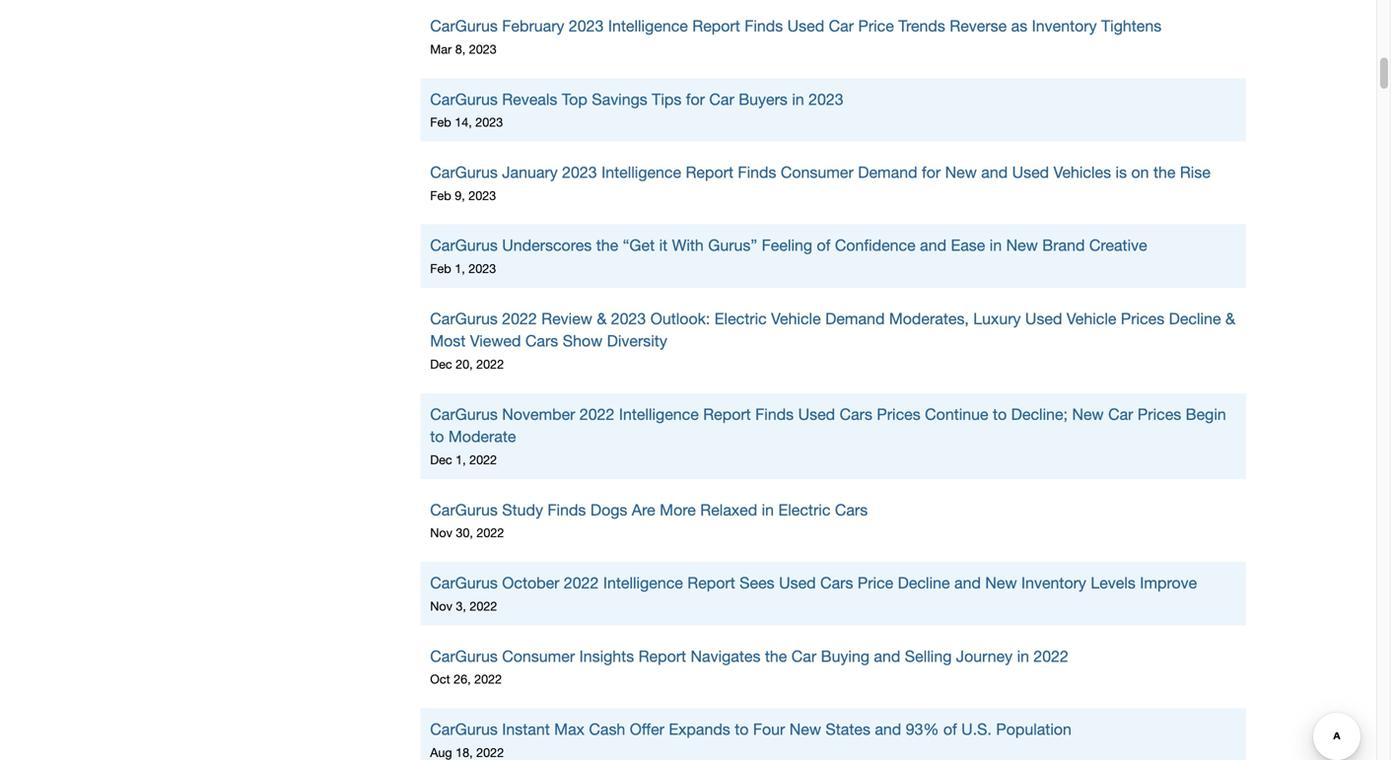 Task type: locate. For each thing, give the bounding box(es) containing it.
0 vertical spatial inventory
[[1032, 17, 1097, 35]]

1 vertical spatial for
[[922, 163, 941, 181]]

report inside cargurus february 2023 intelligence report finds used car price trends reverse as inventory tightens mar 8, 2023
[[692, 17, 740, 35]]

in inside cargurus consumer insights report navigates the car buying and selling journey in 2022 oct 26, 2022
[[1017, 647, 1029, 665]]

new right four
[[789, 720, 821, 738]]

electric right the outlook:
[[715, 309, 767, 328]]

0 vertical spatial feb
[[430, 115, 451, 129]]

cargurus up 18,
[[430, 720, 498, 738]]

continue
[[925, 405, 988, 423]]

1 horizontal spatial for
[[922, 163, 941, 181]]

report inside cargurus november 2022 intelligence report finds used cars prices continue to decline; new car prices begin to moderate dec 1, 2022
[[703, 405, 751, 423]]

consumer
[[781, 163, 854, 181], [502, 647, 575, 665]]

intelligence for october
[[603, 574, 683, 592]]

journey
[[956, 647, 1013, 665]]

underscores
[[502, 236, 592, 255]]

inventory inside cargurus october 2022 intelligence report sees used cars price decline and new inventory levels improve nov 3, 2022
[[1021, 574, 1086, 592]]

1 vertical spatial consumer
[[502, 647, 575, 665]]

of inside cargurus instant max cash offer expands to four new states and 93% of u.s. population aug 18, 2022
[[943, 720, 957, 738]]

cargurus up 3, at the bottom left of the page
[[430, 574, 498, 592]]

1 horizontal spatial vehicle
[[1067, 309, 1116, 328]]

2023 inside cargurus underscores the "get it with gurus" feeling of confidence and ease in new brand creative feb 1, 2023
[[469, 261, 496, 276]]

1 vertical spatial price
[[858, 574, 893, 592]]

of left u.s.
[[943, 720, 957, 738]]

finds up buyers on the right of the page
[[744, 17, 783, 35]]

9,
[[455, 188, 465, 202]]

and for confidence
[[920, 236, 946, 255]]

cargurus october 2022 intelligence report sees used cars price decline and new inventory levels improve nov 3, 2022
[[430, 574, 1197, 613]]

1 vertical spatial inventory
[[1021, 574, 1086, 592]]

0 vertical spatial price
[[858, 17, 894, 35]]

cargurus up moderate
[[430, 405, 498, 423]]

cargurus inside cargurus instant max cash offer expands to four new states and 93% of u.s. population aug 18, 2022
[[430, 720, 498, 738]]

2022 inside cargurus instant max cash offer expands to four new states and 93% of u.s. population aug 18, 2022
[[476, 745, 504, 759]]

cargurus
[[430, 17, 498, 35], [430, 90, 498, 108], [430, 163, 498, 181], [430, 236, 498, 255], [430, 309, 498, 328], [430, 405, 498, 423], [430, 501, 498, 519], [430, 574, 498, 592], [430, 647, 498, 665], [430, 720, 498, 738]]

top
[[562, 90, 587, 108]]

cars inside cargurus study finds dogs are more relaxed in electric cars nov 30, 2022
[[835, 501, 868, 519]]

feb left 14,
[[430, 115, 451, 129]]

and up ease
[[981, 163, 1008, 181]]

8 cargurus from the top
[[430, 574, 498, 592]]

prices
[[1121, 309, 1164, 328], [877, 405, 921, 423], [1138, 405, 1181, 423]]

used left vehicles
[[1012, 163, 1049, 181]]

aug
[[430, 745, 452, 759]]

inventory left levels
[[1021, 574, 1086, 592]]

in right relaxed
[[762, 501, 774, 519]]

population
[[996, 720, 1072, 738]]

report right insights
[[638, 647, 686, 665]]

and inside cargurus instant max cash offer expands to four new states and 93% of u.s. population aug 18, 2022
[[875, 720, 901, 738]]

cars up cargurus october 2022 intelligence report sees used cars price decline and new inventory levels improve link at the bottom of page
[[835, 501, 868, 519]]

0 vertical spatial for
[[686, 90, 705, 108]]

new
[[945, 163, 977, 181], [1006, 236, 1038, 255], [1072, 405, 1104, 423], [985, 574, 1017, 592], [789, 720, 821, 738]]

6 cargurus from the top
[[430, 405, 498, 423]]

1 horizontal spatial the
[[765, 647, 787, 665]]

new up journey
[[985, 574, 1017, 592]]

report up buyers on the right of the page
[[692, 17, 740, 35]]

car right decline; on the bottom right of page
[[1108, 405, 1133, 423]]

cargurus up 26,
[[430, 647, 498, 665]]

used inside "cargurus 2022 review & 2023 outlook: electric vehicle demand moderates, luxury used vehicle prices decline & most viewed cars show diversity dec 20, 2022"
[[1025, 309, 1062, 328]]

intelligence for january
[[601, 163, 681, 181]]

for
[[686, 90, 705, 108], [922, 163, 941, 181]]

ease
[[951, 236, 985, 255]]

feb inside cargurus january 2023 intelligence report finds consumer demand for new and used vehicles is on the rise feb 9, 2023
[[430, 188, 451, 202]]

2 vertical spatial to
[[735, 720, 749, 738]]

1 vertical spatial decline
[[898, 574, 950, 592]]

is
[[1115, 163, 1127, 181]]

1 vertical spatial dec
[[430, 453, 452, 467]]

cargurus up 8,
[[430, 17, 498, 35]]

new inside cargurus november 2022 intelligence report finds used cars prices continue to decline; new car prices begin to moderate dec 1, 2022
[[1072, 405, 1104, 423]]

levels
[[1091, 574, 1136, 592]]

on
[[1131, 163, 1149, 181]]

show
[[563, 332, 603, 350]]

cars down review
[[525, 332, 558, 350]]

1, down 9,
[[455, 261, 465, 276]]

new up ease
[[945, 163, 977, 181]]

9 cargurus from the top
[[430, 647, 498, 665]]

finds inside cargurus january 2023 intelligence report finds consumer demand for new and used vehicles is on the rise feb 9, 2023
[[738, 163, 776, 181]]

2 feb from the top
[[430, 188, 451, 202]]

0 vertical spatial demand
[[858, 163, 917, 181]]

cargurus reveals top savings tips for car buyers in 2023 feb 14, 2023
[[430, 90, 844, 129]]

report
[[692, 17, 740, 35], [686, 163, 733, 181], [703, 405, 751, 423], [687, 574, 735, 592], [638, 647, 686, 665]]

and inside cargurus january 2023 intelligence report finds consumer demand for new and used vehicles is on the rise feb 9, 2023
[[981, 163, 1008, 181]]

and inside cargurus consumer insights report navigates the car buying and selling journey in 2022 oct 26, 2022
[[874, 647, 900, 665]]

1 horizontal spatial consumer
[[781, 163, 854, 181]]

2022 down moderate
[[469, 453, 497, 467]]

buyers
[[739, 90, 788, 108]]

2022 right the 30,
[[477, 526, 504, 540]]

decline
[[1169, 309, 1221, 328], [898, 574, 950, 592]]

dec
[[430, 357, 452, 371], [430, 453, 452, 467]]

18,
[[456, 745, 473, 759]]

electric inside cargurus study finds dogs are more relaxed in electric cars nov 30, 2022
[[778, 501, 830, 519]]

nov left the 30,
[[430, 526, 452, 540]]

cargurus november 2022 intelligence report finds used cars prices continue to decline; new car prices begin to moderate dec 1, 2022
[[430, 405, 1226, 467]]

1 nov from the top
[[430, 526, 452, 540]]

to left decline; on the bottom right of page
[[993, 405, 1007, 423]]

2 vertical spatial feb
[[430, 261, 451, 276]]

confidence
[[835, 236, 916, 255]]

0 vertical spatial to
[[993, 405, 1007, 423]]

1 vertical spatial electric
[[778, 501, 830, 519]]

inventory right as
[[1032, 17, 1097, 35]]

0 horizontal spatial the
[[596, 236, 618, 255]]

feeling
[[762, 236, 812, 255]]

in right buyers on the right of the page
[[792, 90, 804, 108]]

report inside cargurus october 2022 intelligence report sees used cars price decline and new inventory levels improve nov 3, 2022
[[687, 574, 735, 592]]

cargurus 2022 review & 2023 outlook: electric vehicle demand moderates, luxury used vehicle prices decline & most viewed cars show diversity dec 20, 2022
[[430, 309, 1235, 371]]

14,
[[455, 115, 472, 129]]

new inside cargurus underscores the "get it with gurus" feeling of confidence and ease in new brand creative feb 1, 2023
[[1006, 236, 1038, 255]]

1 vertical spatial demand
[[825, 309, 885, 328]]

cargurus inside cargurus october 2022 intelligence report sees used cars price decline and new inventory levels improve nov 3, 2022
[[430, 574, 498, 592]]

the right navigates
[[765, 647, 787, 665]]

tips
[[652, 90, 682, 108]]

the left "get on the top left of page
[[596, 236, 618, 255]]

used for trends
[[787, 17, 824, 35]]

report up with
[[686, 163, 733, 181]]

cars down the cargurus study finds dogs are more relaxed in electric cars link
[[820, 574, 853, 592]]

most
[[430, 332, 466, 350]]

demand
[[858, 163, 917, 181], [825, 309, 885, 328]]

intelligence
[[608, 17, 688, 35], [601, 163, 681, 181], [619, 405, 699, 423], [603, 574, 683, 592]]

nov left 3, at the bottom left of the page
[[430, 599, 452, 613]]

2023 right 8,
[[469, 42, 497, 56]]

used right sees
[[779, 574, 816, 592]]

2023
[[569, 17, 604, 35], [469, 42, 497, 56], [809, 90, 844, 108], [475, 115, 503, 129], [562, 163, 597, 181], [469, 188, 496, 202], [469, 261, 496, 276], [611, 309, 646, 328]]

1 vehicle from the left
[[771, 309, 821, 328]]

2022 inside cargurus study finds dogs are more relaxed in electric cars nov 30, 2022
[[477, 526, 504, 540]]

finds for car
[[744, 17, 783, 35]]

cars inside cargurus november 2022 intelligence report finds used cars prices continue to decline; new car prices begin to moderate dec 1, 2022
[[840, 405, 872, 423]]

feb
[[430, 115, 451, 129], [430, 188, 451, 202], [430, 261, 451, 276]]

feb up most
[[430, 261, 451, 276]]

1 horizontal spatial electric
[[778, 501, 830, 519]]

finds down buyers on the right of the page
[[738, 163, 776, 181]]

and up journey
[[954, 574, 981, 592]]

0 horizontal spatial for
[[686, 90, 705, 108]]

0 vertical spatial consumer
[[781, 163, 854, 181]]

of inside cargurus underscores the "get it with gurus" feeling of confidence and ease in new brand creative feb 1, 2023
[[817, 236, 830, 255]]

decline up the selling
[[898, 574, 950, 592]]

savings
[[592, 90, 647, 108]]

cargurus inside "cargurus reveals top savings tips for car buyers in 2023 feb 14, 2023"
[[430, 90, 498, 108]]

2023 inside "cargurus 2022 review & 2023 outlook: electric vehicle demand moderates, luxury used vehicle prices decline & most viewed cars show diversity dec 20, 2022"
[[611, 309, 646, 328]]

2023 up viewed
[[469, 261, 496, 276]]

2 horizontal spatial the
[[1153, 163, 1176, 181]]

finds inside cargurus february 2023 intelligence report finds used car price trends reverse as inventory tightens mar 8, 2023
[[744, 17, 783, 35]]

0 vertical spatial dec
[[430, 357, 452, 371]]

cargurus up most
[[430, 309, 498, 328]]

2023 up 'diversity'
[[611, 309, 646, 328]]

demand up confidence
[[858, 163, 917, 181]]

u.s.
[[961, 720, 992, 738]]

used inside cargurus january 2023 intelligence report finds consumer demand for new and used vehicles is on the rise feb 9, 2023
[[1012, 163, 1049, 181]]

of
[[817, 236, 830, 255], [943, 720, 957, 738]]

cargurus up 14,
[[430, 90, 498, 108]]

electric right relaxed
[[778, 501, 830, 519]]

2 nov from the top
[[430, 599, 452, 613]]

cargurus reveals top savings tips for car buyers in 2023 link
[[430, 88, 1236, 111]]

cargurus inside cargurus study finds dogs are more relaxed in electric cars nov 30, 2022
[[430, 501, 498, 519]]

1 horizontal spatial of
[[943, 720, 957, 738]]

cargurus inside cargurus january 2023 intelligence report finds consumer demand for new and used vehicles is on the rise feb 9, 2023
[[430, 163, 498, 181]]

creative
[[1089, 236, 1147, 255]]

report for november
[[703, 405, 751, 423]]

finds left dogs
[[548, 501, 586, 519]]

car left buyers on the right of the page
[[709, 90, 734, 108]]

consumer inside cargurus consumer insights report navigates the car buying and selling journey in 2022 oct 26, 2022
[[502, 647, 575, 665]]

26,
[[454, 672, 471, 686]]

intelligence inside cargurus october 2022 intelligence report sees used cars price decline and new inventory levels improve nov 3, 2022
[[603, 574, 683, 592]]

0 vertical spatial the
[[1153, 163, 1176, 181]]

2 & from the left
[[1225, 309, 1235, 328]]

vehicle down cargurus underscores the "get it with gurus" feeling of confidence and ease in new brand creative feb 1, 2023
[[771, 309, 821, 328]]

the
[[1153, 163, 1176, 181], [596, 236, 618, 255], [765, 647, 787, 665]]

price for cars
[[858, 574, 893, 592]]

1 vertical spatial of
[[943, 720, 957, 738]]

cargurus for cargurus reveals top savings tips for car buyers in 2023
[[430, 90, 498, 108]]

feb inside "cargurus reveals top savings tips for car buyers in 2023 feb 14, 2023"
[[430, 115, 451, 129]]

cargurus up the 30,
[[430, 501, 498, 519]]

1 feb from the top
[[430, 115, 451, 129]]

finds for cars
[[755, 405, 794, 423]]

2022 right october
[[564, 574, 599, 592]]

buying
[[821, 647, 870, 665]]

report for october
[[687, 574, 735, 592]]

0 horizontal spatial to
[[430, 428, 444, 446]]

cargurus january 2023 intelligence report finds consumer demand for new and used vehicles is on the rise link
[[430, 161, 1236, 184]]

3,
[[456, 599, 466, 613]]

2 dec from the top
[[430, 453, 452, 467]]

2 vertical spatial the
[[765, 647, 787, 665]]

in right journey
[[1017, 647, 1029, 665]]

cargurus inside cargurus underscores the "get it with gurus" feeling of confidence and ease in new brand creative feb 1, 2023
[[430, 236, 498, 255]]

0 vertical spatial of
[[817, 236, 830, 255]]

diversity
[[607, 332, 667, 350]]

the right the on
[[1153, 163, 1176, 181]]

0 vertical spatial nov
[[430, 526, 452, 540]]

dec inside cargurus november 2022 intelligence report finds used cars prices continue to decline; new car prices begin to moderate dec 1, 2022
[[430, 453, 452, 467]]

cargurus inside cargurus november 2022 intelligence report finds used cars prices continue to decline; new car prices begin to moderate dec 1, 2022
[[430, 405, 498, 423]]

1 dec from the top
[[430, 357, 452, 371]]

used right luxury
[[1025, 309, 1062, 328]]

car left buying on the bottom right of the page
[[791, 647, 816, 665]]

2022 right 26,
[[474, 672, 502, 686]]

and left 93%
[[875, 720, 901, 738]]

demand inside cargurus january 2023 intelligence report finds consumer demand for new and used vehicles is on the rise feb 9, 2023
[[858, 163, 917, 181]]

to left four
[[735, 720, 749, 738]]

cars down "cargurus 2022 review & 2023 outlook: electric vehicle demand moderates, luxury used vehicle prices decline & most viewed cars show diversity dec 20, 2022"
[[840, 405, 872, 423]]

used inside cargurus october 2022 intelligence report sees used cars price decline and new inventory levels improve nov 3, 2022
[[779, 574, 816, 592]]

price for car
[[858, 17, 894, 35]]

3 feb from the top
[[430, 261, 451, 276]]

0 horizontal spatial electric
[[715, 309, 767, 328]]

intelligence up tips
[[608, 17, 688, 35]]

cargurus inside cargurus consumer insights report navigates the car buying and selling journey in 2022 oct 26, 2022
[[430, 647, 498, 665]]

consumer down cargurus reveals top savings tips for car buyers in 2023 link
[[781, 163, 854, 181]]

cargurus study finds dogs are more relaxed in electric cars nov 30, 2022
[[430, 501, 868, 540]]

cargurus october 2022 intelligence report sees used cars price decline and new inventory levels improve link
[[430, 572, 1236, 594]]

selling
[[905, 647, 952, 665]]

new left brand on the right top of page
[[1006, 236, 1038, 255]]

intelligence inside cargurus january 2023 intelligence report finds consumer demand for new and used vehicles is on the rise feb 9, 2023
[[601, 163, 681, 181]]

decline up begin on the bottom right of page
[[1169, 309, 1221, 328]]

price up buying on the bottom right of the page
[[858, 574, 893, 592]]

cargurus february 2023 intelligence report finds used car price trends reverse as inventory tightens mar 8, 2023
[[430, 17, 1161, 56]]

intelligence down "cargurus reveals top savings tips for car buyers in 2023 feb 14, 2023"
[[601, 163, 681, 181]]

cargurus inside cargurus february 2023 intelligence report finds used car price trends reverse as inventory tightens mar 8, 2023
[[430, 17, 498, 35]]

cargurus inside "cargurus 2022 review & 2023 outlook: electric vehicle demand moderates, luxury used vehicle prices decline & most viewed cars show diversity dec 20, 2022"
[[430, 309, 498, 328]]

1 horizontal spatial to
[[735, 720, 749, 738]]

cargurus 2022 review & 2023 outlook: electric vehicle demand moderates, luxury used vehicle prices decline & most viewed cars show diversity link
[[430, 308, 1236, 352]]

nov
[[430, 526, 452, 540], [430, 599, 452, 613]]

0 horizontal spatial consumer
[[502, 647, 575, 665]]

0 vertical spatial electric
[[715, 309, 767, 328]]

2023 right 9,
[[469, 188, 496, 202]]

report up relaxed
[[703, 405, 751, 423]]

in
[[792, 90, 804, 108], [990, 236, 1002, 255], [762, 501, 774, 519], [1017, 647, 1029, 665]]

2 horizontal spatial to
[[993, 405, 1007, 423]]

and inside cargurus underscores the "get it with gurus" feeling of confidence and ease in new brand creative feb 1, 2023
[[920, 236, 946, 255]]

insights
[[579, 647, 634, 665]]

used down "cargurus 2022 review & 2023 outlook: electric vehicle demand moderates, luxury used vehicle prices decline & most viewed cars show diversity dec 20, 2022"
[[798, 405, 835, 423]]

0 horizontal spatial decline
[[898, 574, 950, 592]]

used inside cargurus november 2022 intelligence report finds used cars prices continue to decline; new car prices begin to moderate dec 1, 2022
[[798, 405, 835, 423]]

mar
[[430, 42, 452, 56]]

and left ease
[[920, 236, 946, 255]]

in inside "cargurus reveals top savings tips for car buyers in 2023 feb 14, 2023"
[[792, 90, 804, 108]]

4 cargurus from the top
[[430, 236, 498, 255]]

decline inside cargurus october 2022 intelligence report sees used cars price decline and new inventory levels improve nov 3, 2022
[[898, 574, 950, 592]]

cargurus underscores the "get it with gurus" feeling of confidence and ease in new brand creative link
[[430, 234, 1236, 257]]

cargurus for cargurus underscores the "get it with gurus" feeling of confidence and ease in new brand creative
[[430, 236, 498, 255]]

feb left 9,
[[430, 188, 451, 202]]

finds for demand
[[738, 163, 776, 181]]

intelligence inside cargurus february 2023 intelligence report finds used car price trends reverse as inventory tightens mar 8, 2023
[[608, 17, 688, 35]]

prices down creative
[[1121, 309, 1164, 328]]

1 horizontal spatial decline
[[1169, 309, 1221, 328]]

finds down "cargurus 2022 review & 2023 outlook: electric vehicle demand moderates, luxury used vehicle prices decline & most viewed cars show diversity dec 20, 2022"
[[755, 405, 794, 423]]

demand left moderates,
[[825, 309, 885, 328]]

vehicle down creative
[[1067, 309, 1116, 328]]

price inside cargurus october 2022 intelligence report sees used cars price decline and new inventory levels improve nov 3, 2022
[[858, 574, 893, 592]]

begin
[[1186, 405, 1226, 423]]

dec down moderate
[[430, 453, 452, 467]]

states
[[826, 720, 870, 738]]

rise
[[1180, 163, 1211, 181]]

used up cargurus reveals top savings tips for car buyers in 2023 link
[[787, 17, 824, 35]]

and left the selling
[[874, 647, 900, 665]]

cash
[[589, 720, 625, 738]]

intelligence for february
[[608, 17, 688, 35]]

0 vertical spatial 1,
[[455, 261, 465, 276]]

dec left the 20,
[[430, 357, 452, 371]]

report inside cargurus consumer insights report navigates the car buying and selling journey in 2022 oct 26, 2022
[[638, 647, 686, 665]]

intelligence down 'diversity'
[[619, 405, 699, 423]]

3 cargurus from the top
[[430, 163, 498, 181]]

of right the feeling
[[817, 236, 830, 255]]

7 cargurus from the top
[[430, 501, 498, 519]]

0 horizontal spatial of
[[817, 236, 830, 255]]

0 horizontal spatial &
[[597, 309, 607, 328]]

car up cargurus reveals top savings tips for car buyers in 2023 link
[[829, 17, 854, 35]]

cars
[[525, 332, 558, 350], [840, 405, 872, 423], [835, 501, 868, 519], [820, 574, 853, 592]]

inventory
[[1032, 17, 1097, 35], [1021, 574, 1086, 592]]

report for february
[[692, 17, 740, 35]]

to left moderate
[[430, 428, 444, 446]]

vehicle
[[771, 309, 821, 328], [1067, 309, 1116, 328]]

finds inside cargurus november 2022 intelligence report finds used cars prices continue to decline; new car prices begin to moderate dec 1, 2022
[[755, 405, 794, 423]]

inventory inside cargurus february 2023 intelligence report finds used car price trends reverse as inventory tightens mar 8, 2023
[[1032, 17, 1097, 35]]

1 cargurus from the top
[[430, 17, 498, 35]]

1 horizontal spatial &
[[1225, 309, 1235, 328]]

cars inside cargurus october 2022 intelligence report sees used cars price decline and new inventory levels improve nov 3, 2022
[[820, 574, 853, 592]]

10 cargurus from the top
[[430, 720, 498, 738]]

1, inside cargurus november 2022 intelligence report finds used cars prices continue to decline; new car prices begin to moderate dec 1, 2022
[[456, 453, 466, 467]]

to
[[993, 405, 1007, 423], [430, 428, 444, 446], [735, 720, 749, 738]]

dec inside "cargurus 2022 review & 2023 outlook: electric vehicle demand moderates, luxury used vehicle prices decline & most viewed cars show diversity dec 20, 2022"
[[430, 357, 452, 371]]

new inside cargurus instant max cash offer expands to four new states and 93% of u.s. population aug 18, 2022
[[789, 720, 821, 738]]

cargurus for cargurus study finds dogs are more relaxed in electric cars
[[430, 501, 498, 519]]

price inside cargurus february 2023 intelligence report finds used car price trends reverse as inventory tightens mar 8, 2023
[[858, 17, 894, 35]]

for inside "cargurus reveals top savings tips for car buyers in 2023 feb 14, 2023"
[[686, 90, 705, 108]]

0 horizontal spatial vehicle
[[771, 309, 821, 328]]

1 vertical spatial 1,
[[456, 453, 466, 467]]

2022 right journey
[[1034, 647, 1069, 665]]

to inside cargurus instant max cash offer expands to four new states and 93% of u.s. population aug 18, 2022
[[735, 720, 749, 738]]

2022 up viewed
[[502, 309, 537, 328]]

new right decline; on the bottom right of page
[[1072, 405, 1104, 423]]

intelligence down cargurus study finds dogs are more relaxed in electric cars nov 30, 2022
[[603, 574, 683, 592]]

2022 right 18,
[[476, 745, 504, 759]]

0 vertical spatial decline
[[1169, 309, 1221, 328]]

1 vertical spatial the
[[596, 236, 618, 255]]

cargurus down 9,
[[430, 236, 498, 255]]

and inside cargurus october 2022 intelligence report sees used cars price decline and new inventory levels improve nov 3, 2022
[[954, 574, 981, 592]]

1 vertical spatial feb
[[430, 188, 451, 202]]

report inside cargurus january 2023 intelligence report finds consumer demand for new and used vehicles is on the rise feb 9, 2023
[[686, 163, 733, 181]]

cargurus up 9,
[[430, 163, 498, 181]]

price left trends
[[858, 17, 894, 35]]

used inside cargurus february 2023 intelligence report finds used car price trends reverse as inventory tightens mar 8, 2023
[[787, 17, 824, 35]]

electric
[[715, 309, 767, 328], [778, 501, 830, 519]]

intelligence inside cargurus november 2022 intelligence report finds used cars prices continue to decline; new car prices begin to moderate dec 1, 2022
[[619, 405, 699, 423]]

1, down moderate
[[456, 453, 466, 467]]

1 vertical spatial nov
[[430, 599, 452, 613]]

consumer left insights
[[502, 647, 575, 665]]

5 cargurus from the top
[[430, 309, 498, 328]]

2 cargurus from the top
[[430, 90, 498, 108]]

cargurus for cargurus october 2022 intelligence report sees used cars price decline and new inventory levels improve
[[430, 574, 498, 592]]



Task type: vqa. For each thing, say whether or not it's contained in the screenshot.
Cargurus
yes



Task type: describe. For each thing, give the bounding box(es) containing it.
used for continue
[[798, 405, 835, 423]]

dogs
[[590, 501, 627, 519]]

car inside "cargurus reveals top savings tips for car buyers in 2023 feb 14, 2023"
[[709, 90, 734, 108]]

car inside cargurus november 2022 intelligence report finds used cars prices continue to decline; new car prices begin to moderate dec 1, 2022
[[1108, 405, 1133, 423]]

oct
[[430, 672, 450, 686]]

improve
[[1140, 574, 1197, 592]]

reverse
[[950, 17, 1007, 35]]

consumer inside cargurus january 2023 intelligence report finds consumer demand for new and used vehicles is on the rise feb 9, 2023
[[781, 163, 854, 181]]

offer
[[630, 720, 664, 738]]

the inside cargurus consumer insights report navigates the car buying and selling journey in 2022 oct 26, 2022
[[765, 647, 787, 665]]

more
[[660, 501, 696, 519]]

tightens
[[1101, 17, 1161, 35]]

cargurus study finds dogs are more relaxed in electric cars link
[[430, 499, 1236, 521]]

four
[[753, 720, 785, 738]]

decline;
[[1011, 405, 1068, 423]]

for inside cargurus january 2023 intelligence report finds consumer demand for new and used vehicles is on the rise feb 9, 2023
[[922, 163, 941, 181]]

used for decline
[[779, 574, 816, 592]]

and for decline
[[954, 574, 981, 592]]

report for january
[[686, 163, 733, 181]]

february
[[502, 17, 564, 35]]

cargurus for cargurus february 2023 intelligence report finds used car price trends reverse as inventory tightens
[[430, 17, 498, 35]]

the inside cargurus underscores the "get it with gurus" feeling of confidence and ease in new brand creative feb 1, 2023
[[596, 236, 618, 255]]

2022 right november
[[580, 405, 615, 423]]

cars inside "cargurus 2022 review & 2023 outlook: electric vehicle demand moderates, luxury used vehicle prices decline & most viewed cars show diversity dec 20, 2022"
[[525, 332, 558, 350]]

cargurus november 2022 intelligence report finds used cars prices continue to decline; new car prices begin to moderate link
[[430, 403, 1236, 448]]

cargurus for cargurus consumer insights report navigates the car buying and selling journey in 2022
[[430, 647, 498, 665]]

2023 right february
[[569, 17, 604, 35]]

moderate
[[448, 428, 516, 446]]

car inside cargurus february 2023 intelligence report finds used car price trends reverse as inventory tightens mar 8, 2023
[[829, 17, 854, 35]]

outlook:
[[650, 309, 710, 328]]

max
[[554, 720, 585, 738]]

vehicles
[[1053, 163, 1111, 181]]

2022 down viewed
[[476, 357, 504, 371]]

the inside cargurus january 2023 intelligence report finds consumer demand for new and used vehicles is on the rise feb 9, 2023
[[1153, 163, 1176, 181]]

2023 right 14,
[[475, 115, 503, 129]]

cargurus consumer insights report navigates the car buying and selling journey in 2022 link
[[430, 645, 1236, 668]]

with
[[672, 236, 704, 255]]

prices left begin on the bottom right of page
[[1138, 405, 1181, 423]]

instant
[[502, 720, 550, 738]]

gurus"
[[708, 236, 757, 255]]

demand inside "cargurus 2022 review & 2023 outlook: electric vehicle demand moderates, luxury used vehicle prices decline & most viewed cars show diversity dec 20, 2022"
[[825, 309, 885, 328]]

brand
[[1042, 236, 1085, 255]]

cargurus for cargurus instant max cash offer expands to four new states and 93% of u.s. population
[[430, 720, 498, 738]]

are
[[632, 501, 655, 519]]

and for states
[[875, 720, 901, 738]]

30,
[[456, 526, 473, 540]]

2023 right buyers on the right of the page
[[809, 90, 844, 108]]

2022 right 3, at the bottom left of the page
[[470, 599, 497, 613]]

1 vertical spatial to
[[430, 428, 444, 446]]

sees
[[740, 574, 775, 592]]

it
[[659, 236, 668, 255]]

feb inside cargurus underscores the "get it with gurus" feeling of confidence and ease in new brand creative feb 1, 2023
[[430, 261, 451, 276]]

car inside cargurus consumer insights report navigates the car buying and selling journey in 2022 oct 26, 2022
[[791, 647, 816, 665]]

expands
[[669, 720, 730, 738]]

cargurus for cargurus january 2023 intelligence report finds consumer demand for new and used vehicles is on the rise
[[430, 163, 498, 181]]

cargurus underscores the "get it with gurus" feeling of confidence and ease in new brand creative feb 1, 2023
[[430, 236, 1147, 276]]

finds inside cargurus study finds dogs are more relaxed in electric cars nov 30, 2022
[[548, 501, 586, 519]]

cargurus instant max cash offer expands to four new states and 93% of u.s. population link
[[430, 718, 1236, 741]]

relaxed
[[700, 501, 757, 519]]

cargurus january 2023 intelligence report finds consumer demand for new and used vehicles is on the rise feb 9, 2023
[[430, 163, 1211, 202]]

new inside cargurus january 2023 intelligence report finds consumer demand for new and used vehicles is on the rise feb 9, 2023
[[945, 163, 977, 181]]

20,
[[456, 357, 473, 371]]

november
[[502, 405, 575, 423]]

in inside cargurus study finds dogs are more relaxed in electric cars nov 30, 2022
[[762, 501, 774, 519]]

93%
[[906, 720, 939, 738]]

nov inside cargurus october 2022 intelligence report sees used cars price decline and new inventory levels improve nov 3, 2022
[[430, 599, 452, 613]]

1 & from the left
[[597, 309, 607, 328]]

cargurus february 2023 intelligence report finds used car price trends reverse as inventory tightens link
[[430, 15, 1236, 37]]

new inside cargurus october 2022 intelligence report sees used cars price decline and new inventory levels improve nov 3, 2022
[[985, 574, 1017, 592]]

inventory for new
[[1021, 574, 1086, 592]]

in inside cargurus underscores the "get it with gurus" feeling of confidence and ease in new brand creative feb 1, 2023
[[990, 236, 1002, 255]]

navigates
[[691, 647, 761, 665]]

review
[[541, 309, 592, 328]]

intelligence for november
[[619, 405, 699, 423]]

cargurus for cargurus november 2022 intelligence report finds used cars prices continue to decline; new car prices begin to moderate
[[430, 405, 498, 423]]

reveals
[[502, 90, 557, 108]]

trends
[[898, 17, 945, 35]]

october
[[502, 574, 559, 592]]

decline inside "cargurus 2022 review & 2023 outlook: electric vehicle demand moderates, luxury used vehicle prices decline & most viewed cars show diversity dec 20, 2022"
[[1169, 309, 1221, 328]]

prices left continue
[[877, 405, 921, 423]]

cargurus for cargurus 2022 review & 2023 outlook: electric vehicle demand moderates, luxury used vehicle prices decline & most viewed cars show diversity
[[430, 309, 498, 328]]

prices inside "cargurus 2022 review & 2023 outlook: electric vehicle demand moderates, luxury used vehicle prices decline & most viewed cars show diversity dec 20, 2022"
[[1121, 309, 1164, 328]]

cargurus consumer insights report navigates the car buying and selling journey in 2022 oct 26, 2022
[[430, 647, 1069, 686]]

2023 right january
[[562, 163, 597, 181]]

january
[[502, 163, 558, 181]]

luxury
[[973, 309, 1021, 328]]

8,
[[455, 42, 466, 56]]

as
[[1011, 17, 1027, 35]]

viewed
[[470, 332, 521, 350]]

nov inside cargurus study finds dogs are more relaxed in electric cars nov 30, 2022
[[430, 526, 452, 540]]

"get
[[623, 236, 655, 255]]

1, inside cargurus underscores the "get it with gurus" feeling of confidence and ease in new brand creative feb 1, 2023
[[455, 261, 465, 276]]

inventory for as
[[1032, 17, 1097, 35]]

2 vehicle from the left
[[1067, 309, 1116, 328]]

study
[[502, 501, 543, 519]]

electric inside "cargurus 2022 review & 2023 outlook: electric vehicle demand moderates, luxury used vehicle prices decline & most viewed cars show diversity dec 20, 2022"
[[715, 309, 767, 328]]

and for new
[[981, 163, 1008, 181]]

moderates,
[[889, 309, 969, 328]]

cargurus instant max cash offer expands to four new states and 93% of u.s. population aug 18, 2022
[[430, 720, 1072, 759]]



